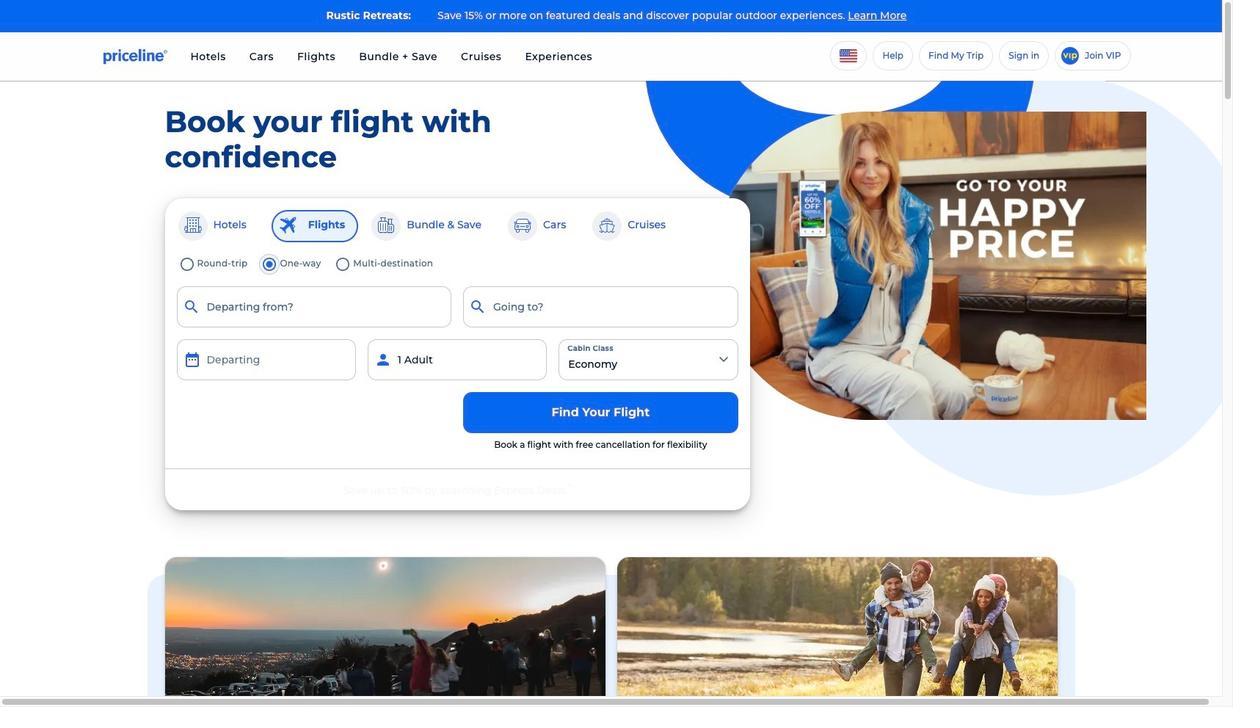 Task type: describe. For each thing, give the bounding box(es) containing it.
en us image
[[840, 49, 858, 62]]

none field 'going to?'
[[463, 286, 739, 327]]

none field departing from?
[[177, 286, 452, 327]]

vip badge icon image
[[1062, 47, 1080, 64]]

priceline.com home image
[[103, 48, 167, 64]]

Going to? field
[[463, 286, 739, 327]]

none button inside flight-search-form "element"
[[177, 339, 356, 380]]

types of travel tab list
[[177, 210, 739, 242]]



Task type: vqa. For each thing, say whether or not it's contained in the screenshot.
state van rental image
no



Task type: locate. For each thing, give the bounding box(es) containing it.
Departing from? field
[[177, 286, 452, 327]]

None field
[[177, 286, 452, 327], [463, 286, 739, 327]]

None button
[[177, 339, 356, 380]]

1 horizontal spatial none field
[[463, 286, 739, 327]]

0 horizontal spatial none field
[[177, 286, 452, 327]]

partner airline logos image
[[428, 481, 634, 499]]

1 none field from the left
[[177, 286, 452, 327]]

flight-search-form element
[[171, 254, 744, 457]]

2 none field from the left
[[463, 286, 739, 327]]



